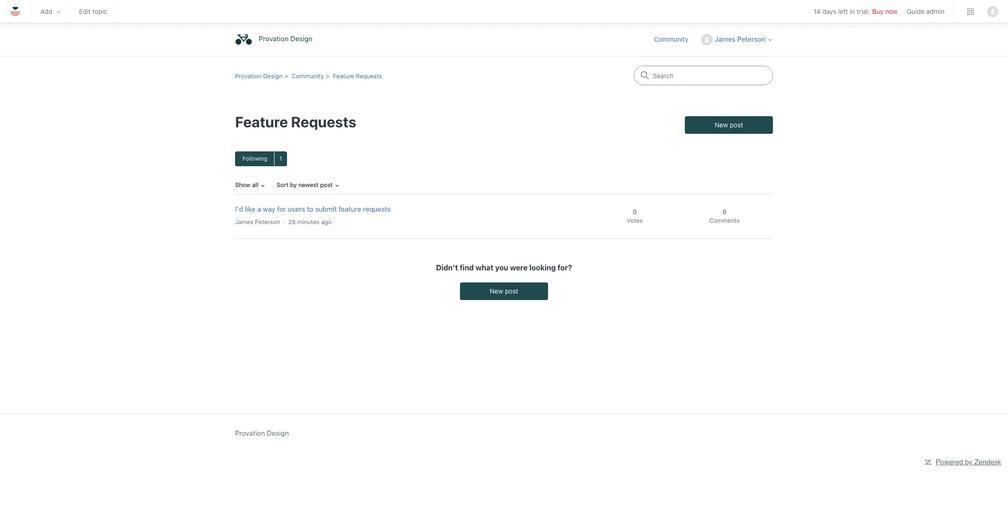 Task type: locate. For each thing, give the bounding box(es) containing it.
1 vertical spatial provation design
[[235, 72, 283, 80]]

1 horizontal spatial post
[[505, 287, 518, 295]]

edit
[[79, 7, 91, 15]]

1 vertical spatial feature
[[235, 113, 288, 131]]

like
[[245, 205, 256, 213]]

design
[[291, 35, 313, 43], [263, 72, 283, 80], [267, 429, 289, 438]]

by inside feature requests main content
[[290, 181, 297, 189]]

buy
[[872, 8, 884, 15]]

in
[[850, 8, 855, 15]]

james inside popup button
[[715, 35, 736, 43]]

0 vertical spatial design
[[291, 35, 313, 43]]

0 vertical spatial provation design link
[[235, 31, 317, 48]]

0 horizontal spatial peterson
[[255, 218, 280, 226]]

james peterson inside feature requests main content
[[235, 218, 280, 226]]

were
[[510, 264, 528, 272]]

1 vertical spatial community
[[292, 72, 324, 80]]

powered
[[936, 459, 963, 467]]

0 inside 0 votes
[[633, 208, 637, 215]]

looking
[[530, 264, 556, 272]]

community inside feature requests main content
[[292, 72, 324, 80]]

1 horizontal spatial new post link
[[685, 116, 773, 134]]

post
[[730, 121, 743, 129], [320, 181, 333, 189], [505, 287, 518, 295]]

james inside feature requests main content
[[235, 218, 253, 226]]

0 inside 0 comments
[[723, 208, 727, 215]]

james peterson
[[715, 35, 766, 43], [235, 218, 280, 226]]

1 vertical spatial requests
[[291, 113, 356, 131]]

post for top new post link
[[730, 121, 743, 129]]

i'd like a way for users to submit feature requests
[[235, 205, 391, 213]]

1 vertical spatial community link
[[292, 72, 324, 80]]

provation inside feature requests main content
[[235, 72, 262, 80]]

0 horizontal spatial new post
[[490, 287, 518, 295]]

1 vertical spatial feature requests
[[235, 113, 356, 131]]

None search field
[[634, 66, 773, 85]]

0 vertical spatial post
[[730, 121, 743, 129]]

guide admin
[[907, 7, 945, 15]]

0 horizontal spatial by
[[290, 181, 297, 189]]

1 vertical spatial james peterson
[[235, 218, 280, 226]]

new post link
[[685, 116, 773, 134], [460, 283, 548, 300]]

community link
[[654, 34, 698, 44], [292, 72, 324, 80]]

0 vertical spatial james
[[715, 35, 736, 43]]

requests
[[363, 205, 391, 213]]

0 horizontal spatial 0
[[633, 208, 637, 215]]

0 vertical spatial james peterson
[[715, 35, 766, 43]]

zendesk
[[975, 459, 1001, 467]]

2 vertical spatial post
[[505, 287, 518, 295]]

1 horizontal spatial james peterson
[[715, 35, 766, 43]]

1 horizontal spatial by
[[965, 459, 973, 467]]

james
[[715, 35, 736, 43], [235, 218, 253, 226]]

1 vertical spatial peterson
[[255, 218, 280, 226]]

0 vertical spatial new post link
[[685, 116, 773, 134]]

3 provation design link from the top
[[235, 428, 289, 439]]

trial.
[[857, 8, 870, 15]]

0 horizontal spatial james peterson
[[235, 218, 280, 226]]

feature requests main content
[[0, 56, 1008, 386]]

provation
[[259, 35, 289, 43], [235, 72, 262, 80], [235, 429, 265, 438]]

1 horizontal spatial community link
[[654, 34, 698, 44]]

0
[[633, 208, 637, 215], [723, 208, 727, 215]]

james down i'd
[[235, 218, 253, 226]]

by for powered
[[965, 459, 973, 467]]

1 horizontal spatial peterson
[[738, 35, 766, 43]]

feature requests
[[333, 72, 382, 80], [235, 113, 356, 131]]

following button
[[235, 152, 287, 167]]

community
[[654, 35, 689, 43], [292, 72, 324, 80]]

following
[[243, 155, 267, 162]]

1 vertical spatial post
[[320, 181, 333, 189]]

0 horizontal spatial new post link
[[460, 283, 548, 300]]

1 0 from the left
[[633, 208, 637, 215]]

1 vertical spatial by
[[965, 459, 973, 467]]

0 comments
[[710, 208, 740, 224]]

0 horizontal spatial james
[[235, 218, 253, 226]]

powered by zendesk
[[936, 459, 1001, 467]]

didn't find what you were looking for?
[[436, 264, 572, 272]]

new post
[[715, 121, 743, 129], [490, 287, 518, 295]]

navigation
[[0, 0, 1008, 26]]

i'd like a way for users to submit feature requests link
[[235, 205, 391, 213]]

2 0 from the left
[[723, 208, 727, 215]]

submit
[[315, 205, 337, 213]]

by
[[290, 181, 297, 189], [965, 459, 973, 467]]

by left the zendesk
[[965, 459, 973, 467]]

0 vertical spatial peterson
[[738, 35, 766, 43]]

1 vertical spatial design
[[263, 72, 283, 80]]

i'd
[[235, 205, 243, 213]]

newest
[[299, 181, 319, 189]]

1 vertical spatial james
[[235, 218, 253, 226]]

0 horizontal spatial community link
[[292, 72, 324, 80]]

didn't
[[436, 264, 458, 272]]

way
[[263, 205, 275, 213]]

0 vertical spatial feature
[[333, 72, 354, 80]]

1 vertical spatial new post link
[[460, 283, 548, 300]]

0 horizontal spatial community
[[292, 72, 324, 80]]

show all button
[[235, 181, 266, 189]]

by right sort in the left top of the page
[[290, 181, 297, 189]]

Search search field
[[635, 66, 773, 85]]

0 for 0 comments
[[723, 208, 727, 215]]

28 minutes ago
[[288, 218, 332, 226]]

1 horizontal spatial 0
[[723, 208, 727, 215]]

0 vertical spatial feature requests
[[333, 72, 382, 80]]

1 vertical spatial provation design link
[[235, 72, 283, 80]]

peterson
[[738, 35, 766, 43], [255, 218, 280, 226]]

0 vertical spatial new
[[715, 121, 728, 129]]

powered by zendesk link
[[936, 459, 1001, 467]]

2 vertical spatial provation design link
[[235, 428, 289, 439]]

28
[[288, 218, 296, 226]]

1 horizontal spatial new post
[[715, 121, 743, 129]]

0 vertical spatial provation
[[259, 35, 289, 43]]

0 horizontal spatial new
[[490, 287, 503, 295]]

0 horizontal spatial feature
[[235, 113, 288, 131]]

0 vertical spatial community link
[[654, 34, 698, 44]]

0 horizontal spatial post
[[320, 181, 333, 189]]

1 vertical spatial new post
[[490, 287, 518, 295]]

james peterson inside popup button
[[715, 35, 766, 43]]

2 horizontal spatial post
[[730, 121, 743, 129]]

1 horizontal spatial community
[[654, 35, 689, 43]]

0 vertical spatial requests
[[356, 72, 382, 80]]

0 up comments
[[723, 208, 727, 215]]

feature
[[333, 72, 354, 80], [235, 113, 288, 131]]

left
[[838, 8, 848, 15]]

provation design link
[[235, 31, 317, 48], [235, 72, 283, 80], [235, 428, 289, 439]]

requests
[[356, 72, 382, 80], [291, 113, 356, 131]]

0 vertical spatial community
[[654, 35, 689, 43]]

new
[[715, 121, 728, 129], [490, 287, 503, 295]]

0 vertical spatial by
[[290, 181, 297, 189]]

1 horizontal spatial james
[[715, 35, 736, 43]]

provation design
[[259, 35, 313, 43], [235, 72, 283, 80], [235, 429, 289, 438]]

1 vertical spatial provation
[[235, 72, 262, 80]]

0 up 'votes'
[[633, 208, 637, 215]]

james up the search search field
[[715, 35, 736, 43]]

buy now link
[[872, 8, 898, 15]]



Task type: vqa. For each thing, say whether or not it's contained in the screenshot.
the topmost New post
yes



Task type: describe. For each thing, give the bounding box(es) containing it.
2 vertical spatial provation
[[235, 429, 265, 438]]

0 for 0 votes
[[633, 208, 637, 215]]

add button
[[40, 7, 60, 15]]

you
[[495, 264, 508, 272]]

1 vertical spatial new
[[490, 287, 503, 295]]

show
[[235, 181, 251, 189]]

user avatar image
[[987, 6, 999, 17]]

peterson inside feature requests main content
[[255, 218, 280, 226]]

community link inside feature requests main content
[[292, 72, 324, 80]]

edit topic link
[[79, 7, 107, 15]]

none search field inside feature requests main content
[[634, 66, 773, 85]]

comments
[[710, 217, 740, 224]]

feature requests link
[[333, 72, 382, 80]]

find
[[460, 264, 474, 272]]

votes
[[627, 217, 643, 224]]

to
[[307, 205, 313, 213]]

2 provation design link from the top
[[235, 72, 283, 80]]

now
[[886, 8, 898, 15]]

ago
[[321, 218, 332, 226]]

edit topic
[[79, 7, 107, 15]]

peterson inside james peterson popup button
[[738, 35, 766, 43]]

guide admin link
[[907, 7, 945, 15]]

for?
[[558, 264, 572, 272]]

what
[[476, 264, 494, 272]]

post for bottom new post link
[[505, 287, 518, 295]]

users
[[288, 205, 305, 213]]

days
[[823, 8, 837, 15]]

show all
[[235, 181, 260, 189]]

provation design inside feature requests main content
[[235, 72, 283, 80]]

0 vertical spatial new post
[[715, 121, 743, 129]]

0 votes
[[627, 208, 643, 224]]

2 vertical spatial provation design
[[235, 429, 289, 438]]

minutes
[[297, 218, 320, 226]]

admin
[[927, 7, 945, 15]]

0 vertical spatial provation design
[[259, 35, 313, 43]]

a
[[257, 205, 261, 213]]

sort by newest post
[[277, 181, 334, 189]]

sort
[[277, 181, 288, 189]]

topic
[[92, 7, 107, 15]]

sort by newest post button
[[277, 181, 340, 189]]

community for community link in the feature requests main content
[[292, 72, 324, 80]]

by for sort
[[290, 181, 297, 189]]

james peterson button
[[702, 34, 773, 46]]

zendesk products image
[[968, 8, 974, 15]]

1 horizontal spatial new
[[715, 121, 728, 129]]

community for top community link
[[654, 35, 689, 43]]

design inside feature requests main content
[[263, 72, 283, 80]]

2 vertical spatial design
[[267, 429, 289, 438]]

feature
[[339, 205, 361, 213]]

navigation containing add
[[0, 0, 1008, 26]]

add
[[40, 7, 52, 15]]

provation design help center home page image
[[235, 31, 252, 48]]

14 days left in trial. buy now
[[814, 8, 898, 15]]

1 horizontal spatial feature
[[333, 72, 354, 80]]

guide
[[907, 7, 925, 15]]

14
[[814, 8, 821, 15]]

for
[[277, 205, 286, 213]]

all
[[252, 181, 258, 189]]

1 provation design link from the top
[[235, 31, 317, 48]]



